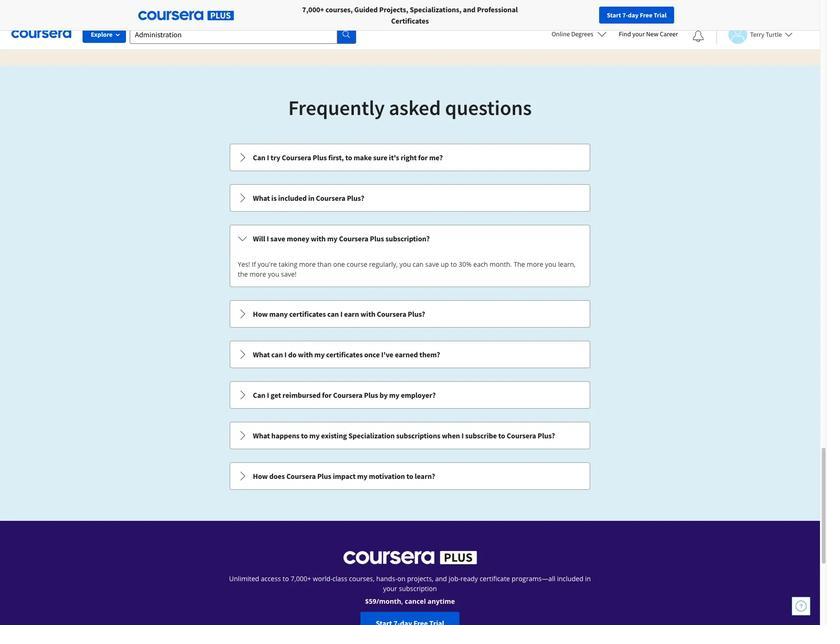 Task type: describe. For each thing, give the bounding box(es) containing it.
earned
[[395, 350, 418, 360]]

it's
[[389, 153, 399, 162]]

terry turtle
[[750, 30, 782, 38]]

how for how does coursera plus impact my motivation to learn?
[[253, 472, 268, 481]]

me?
[[429, 153, 443, 162]]

2 horizontal spatial you
[[545, 260, 556, 269]]

regularly,
[[369, 260, 398, 269]]

sure
[[373, 153, 387, 162]]

career
[[660, 30, 678, 38]]

impact
[[333, 472, 356, 481]]

many
[[269, 309, 288, 319]]

my for coursera
[[327, 234, 338, 243]]

free
[[640, 11, 652, 19]]

coursera inside what is included in coursera plus? dropdown button
[[316, 193, 345, 203]]

employer?
[[401, 391, 436, 400]]

save inside yes! if you're taking more than one course regularly, you can save up to 30% each month. the more you learn, the more you save!
[[425, 260, 439, 269]]

coursera inside what happens to my existing specialization subscriptions when i subscribe to coursera plus? dropdown button
[[507, 431, 536, 441]]

your inside find your new career link
[[632, 30, 645, 38]]

than
[[317, 260, 331, 269]]

terry
[[750, 30, 764, 38]]

course
[[347, 260, 367, 269]]

my for certificates
[[314, 350, 325, 360]]

What do you want to learn? text field
[[130, 25, 337, 44]]

frequently asked questions
[[288, 95, 532, 121]]

coursera inside how does coursera plus impact my motivation to learn? dropdown button
[[286, 472, 316, 481]]

terry turtle button
[[716, 25, 792, 44]]

for for governments
[[204, 5, 214, 14]]

yes!
[[238, 260, 250, 269]]

0 horizontal spatial you
[[268, 270, 279, 279]]

degrees
[[571, 30, 593, 38]]

try
[[271, 153, 280, 162]]

hands-
[[376, 575, 397, 584]]

what can i do with my certificates once i've earned them?
[[253, 350, 440, 360]]

certificates
[[391, 16, 429, 25]]

coursera inside how many certificates can i earn with coursera plus? dropdown button
[[377, 309, 406, 319]]

1 horizontal spatial can
[[327, 309, 339, 319]]

what happens to my existing specialization subscriptions when i subscribe to coursera plus?
[[253, 431, 555, 441]]

trial
[[654, 11, 667, 19]]

projects,
[[379, 5, 408, 14]]

what for what can i do with my certificates once i've earned them?
[[253, 350, 270, 360]]

and inside 7,000+ courses, guided projects, specializations, and professional certificates
[[463, 5, 475, 14]]

start 7-day free trial button
[[599, 7, 674, 24]]

when
[[442, 431, 460, 441]]

to right happens
[[301, 431, 308, 441]]

access
[[261, 575, 281, 584]]

show notifications image
[[693, 31, 704, 42]]

existing
[[321, 431, 347, 441]]

what for what happens to my existing specialization subscriptions when i subscribe to coursera plus?
[[253, 431, 270, 441]]

i've
[[381, 350, 393, 360]]

will i save money with my coursera plus subscription? button
[[230, 226, 590, 252]]

my for motivation
[[357, 472, 367, 481]]

how many certificates can i earn with coursera plus?
[[253, 309, 425, 319]]

7,000+ courses, guided projects, specializations, and professional certificates
[[302, 5, 518, 25]]

class
[[333, 575, 347, 584]]

happens
[[271, 431, 300, 441]]

month.
[[490, 260, 512, 269]]

frequently
[[288, 95, 385, 121]]

with for certificates
[[298, 350, 313, 360]]

do
[[288, 350, 297, 360]]

unlimited access to 7,000+ world-class courses, hands-on projects, and job-ready certificate programs—all included in your subscription
[[229, 575, 591, 594]]

reimbursed
[[283, 391, 321, 400]]

how for how many certificates can i earn with coursera plus?
[[253, 309, 268, 319]]

can i get reimbursed for coursera plus by my employer?
[[253, 391, 436, 400]]

day
[[628, 11, 639, 19]]

once
[[364, 350, 380, 360]]

0 vertical spatial plus?
[[347, 193, 364, 203]]

online
[[552, 30, 570, 38]]

yes! if you're taking more than one course regularly, you can save up to 30% each month. the more you learn, the more you save!
[[238, 260, 576, 279]]

i right will
[[267, 234, 269, 243]]

specializations,
[[410, 5, 462, 14]]

can i get reimbursed for coursera plus by my employer? button
[[230, 382, 590, 409]]

one
[[333, 260, 345, 269]]

governments
[[215, 5, 258, 14]]

banner navigation
[[8, 0, 265, 26]]

what for what is included in coursera plus?
[[253, 193, 270, 203]]

included inside unlimited access to 7,000+ world-class courses, hands-on projects, and job-ready certificate programs—all included in your subscription
[[557, 575, 583, 584]]

how does coursera plus impact my motivation to learn?
[[253, 472, 435, 481]]

job-
[[449, 575, 461, 584]]

specialization
[[348, 431, 395, 441]]

save!
[[281, 270, 297, 279]]

to right subscribe
[[498, 431, 505, 441]]

what is included in coursera plus?
[[253, 193, 364, 203]]

turtle
[[766, 30, 782, 38]]

courses, inside 7,000+ courses, guided projects, specializations, and professional certificates
[[326, 5, 353, 14]]

projects,
[[407, 575, 433, 584]]

certificate
[[480, 575, 510, 584]]

can i try coursera plus first, to make sure it's right for me?
[[253, 153, 443, 162]]

for universities
[[140, 5, 188, 14]]

coursera inside will i save money with my coursera plus subscription? dropdown button
[[339, 234, 368, 243]]

2 horizontal spatial more
[[527, 260, 543, 269]]

by
[[380, 391, 388, 400]]

you're
[[258, 260, 277, 269]]

start
[[607, 11, 621, 19]]

ready
[[461, 575, 478, 584]]

7-
[[622, 11, 628, 19]]

for governments
[[204, 5, 258, 14]]

right
[[401, 153, 417, 162]]

is
[[271, 193, 277, 203]]

included inside dropdown button
[[278, 193, 307, 203]]

subscribe
[[465, 431, 497, 441]]

plus inside 'dropdown button'
[[364, 391, 378, 400]]

in inside unlimited access to 7,000+ world-class courses, hands-on projects, and job-ready certificate programs—all included in your subscription
[[585, 575, 591, 584]]

find your new career
[[619, 30, 678, 38]]

learn?
[[415, 472, 435, 481]]



Task type: vqa. For each thing, say whether or not it's contained in the screenshot.
I
yes



Task type: locate. For each thing, give the bounding box(es) containing it.
1 vertical spatial how
[[253, 472, 268, 481]]

1 how from the top
[[253, 309, 268, 319]]

2 for from the left
[[204, 5, 214, 14]]

with
[[311, 234, 326, 243], [360, 309, 375, 319], [298, 350, 313, 360]]

how inside how many certificates can i earn with coursera plus? dropdown button
[[253, 309, 268, 319]]

in
[[308, 193, 314, 203], [585, 575, 591, 584]]

0 vertical spatial what
[[253, 193, 270, 203]]

find your new career link
[[614, 28, 683, 40]]

1 horizontal spatial for
[[418, 153, 428, 162]]

i left the 'try'
[[267, 153, 269, 162]]

with right the do
[[298, 350, 313, 360]]

0 horizontal spatial and
[[435, 575, 447, 584]]

i left get
[[267, 391, 269, 400]]

universities
[[151, 5, 188, 14]]

start 7-day free trial
[[607, 11, 667, 19]]

will
[[253, 234, 265, 243]]

what left happens
[[253, 431, 270, 441]]

can
[[253, 153, 265, 162], [253, 391, 265, 400]]

0 vertical spatial can
[[253, 153, 265, 162]]

7,000+ inside 7,000+ courses, guided projects, specializations, and professional certificates
[[302, 5, 324, 14]]

0 vertical spatial courses,
[[326, 5, 353, 14]]

0 vertical spatial your
[[632, 30, 645, 38]]

can left the 'try'
[[253, 153, 265, 162]]

coursera up the "course"
[[339, 234, 368, 243]]

included
[[278, 193, 307, 203], [557, 575, 583, 584]]

included right programs—all
[[557, 575, 583, 584]]

to right up
[[451, 260, 457, 269]]

can inside 'dropdown button'
[[253, 391, 265, 400]]

1 vertical spatial 7,000+
[[291, 575, 311, 584]]

save left up
[[425, 260, 439, 269]]

for for universities
[[140, 5, 150, 14]]

to right first,
[[345, 153, 352, 162]]

up
[[441, 260, 449, 269]]

for right reimbursed
[[322, 391, 332, 400]]

motivation
[[369, 472, 405, 481]]

new
[[646, 30, 658, 38]]

2 vertical spatial with
[[298, 350, 313, 360]]

1 vertical spatial in
[[585, 575, 591, 584]]

can i try coursera plus first, to make sure it's right for me? button
[[230, 144, 590, 171]]

with for coursera
[[311, 234, 326, 243]]

1 vertical spatial your
[[383, 585, 397, 594]]

2 how from the top
[[253, 472, 268, 481]]

my up one
[[327, 234, 338, 243]]

guided
[[354, 5, 378, 14]]

the
[[238, 270, 248, 279]]

on
[[397, 575, 405, 584]]

and left professional
[[463, 5, 475, 14]]

to inside yes! if you're taking more than one course regularly, you can save up to 30% each month. the more you learn, the more you save!
[[451, 260, 457, 269]]

coursera image
[[11, 27, 71, 42]]

7,000+
[[302, 5, 324, 14], [291, 575, 311, 584]]

coursera plus image for access
[[343, 552, 477, 565]]

the
[[514, 260, 525, 269]]

1 horizontal spatial and
[[463, 5, 475, 14]]

my inside 'dropdown button'
[[389, 391, 399, 400]]

for left universities
[[140, 5, 150, 14]]

your right find
[[632, 30, 645, 38]]

what can i do with my certificates once i've earned them? button
[[230, 342, 590, 368]]

1 vertical spatial included
[[557, 575, 583, 584]]

0 vertical spatial for
[[418, 153, 428, 162]]

subscription
[[399, 585, 437, 594]]

7,000+ inside unlimited access to 7,000+ world-class courses, hands-on projects, and job-ready certificate programs—all included in your subscription
[[291, 575, 311, 584]]

for inside the can i try coursera plus first, to make sure it's right for me? dropdown button
[[418, 153, 428, 162]]

None search field
[[130, 25, 356, 44]]

can left up
[[413, 260, 424, 269]]

1 horizontal spatial coursera plus image
[[343, 552, 477, 565]]

what left is
[[253, 193, 270, 203]]

0 horizontal spatial coursera plus image
[[138, 11, 234, 20]]

how
[[253, 309, 268, 319], [253, 472, 268, 481]]

0 vertical spatial save
[[270, 234, 285, 243]]

for left "governments"
[[204, 5, 214, 14]]

taking
[[279, 260, 297, 269]]

with right money at left
[[311, 234, 326, 243]]

$59 /month, cancel anytime
[[365, 597, 455, 606]]

save inside will i save money with my coursera plus subscription? dropdown button
[[270, 234, 285, 243]]

courses, inside unlimited access to 7,000+ world-class courses, hands-on projects, and job-ready certificate programs—all included in your subscription
[[349, 575, 375, 584]]

courses, right class
[[349, 575, 375, 584]]

make
[[354, 153, 372, 162]]

my inside dropdown button
[[357, 472, 367, 481]]

to inside unlimited access to 7,000+ world-class courses, hands-on projects, and job-ready certificate programs—all included in your subscription
[[283, 575, 289, 584]]

can left earn
[[327, 309, 339, 319]]

0 vertical spatial and
[[463, 5, 475, 14]]

0 horizontal spatial plus?
[[347, 193, 364, 203]]

1 horizontal spatial certificates
[[326, 350, 363, 360]]

coursera inside the can i try coursera plus first, to make sure it's right for me? dropdown button
[[282, 153, 311, 162]]

earn
[[344, 309, 359, 319]]

explore
[[91, 30, 113, 39]]

save
[[270, 234, 285, 243], [425, 260, 439, 269]]

plus left "by"
[[364, 391, 378, 400]]

1 vertical spatial plus?
[[408, 309, 425, 319]]

each
[[473, 260, 488, 269]]

in inside dropdown button
[[308, 193, 314, 203]]

courses, left guided
[[326, 5, 353, 14]]

to inside dropdown button
[[406, 472, 413, 481]]

1 horizontal spatial your
[[632, 30, 645, 38]]

plus inside dropdown button
[[317, 472, 331, 481]]

my left existing
[[309, 431, 320, 441]]

1 vertical spatial for
[[322, 391, 332, 400]]

plus?
[[347, 193, 364, 203], [408, 309, 425, 319], [538, 431, 555, 441]]

1 vertical spatial what
[[253, 350, 270, 360]]

3 what from the top
[[253, 431, 270, 441]]

anytime
[[428, 597, 455, 606]]

coursera right earn
[[377, 309, 406, 319]]

courses,
[[326, 5, 353, 14], [349, 575, 375, 584]]

0 horizontal spatial for
[[140, 5, 150, 14]]

coursera plus image
[[138, 11, 234, 20], [343, 552, 477, 565]]

0 horizontal spatial more
[[250, 270, 266, 279]]

0 horizontal spatial included
[[278, 193, 307, 203]]

asked
[[389, 95, 441, 121]]

coursera right does
[[286, 472, 316, 481]]

world-
[[313, 575, 333, 584]]

my right "by"
[[389, 391, 399, 400]]

for inside 'can i get reimbursed for coursera plus by my employer?' 'dropdown button'
[[322, 391, 332, 400]]

coursera
[[282, 153, 311, 162], [316, 193, 345, 203], [339, 234, 368, 243], [377, 309, 406, 319], [333, 391, 363, 400], [507, 431, 536, 441], [286, 472, 316, 481]]

for
[[418, 153, 428, 162], [322, 391, 332, 400]]

save right will
[[270, 234, 285, 243]]

coursera right subscribe
[[507, 431, 536, 441]]

can
[[413, 260, 424, 269], [327, 309, 339, 319], [271, 350, 283, 360]]

list containing can i try coursera plus first, to make sure it's right for me?
[[229, 143, 591, 491]]

you
[[400, 260, 411, 269], [545, 260, 556, 269], [268, 270, 279, 279]]

2 vertical spatial plus?
[[538, 431, 555, 441]]

1 vertical spatial save
[[425, 260, 439, 269]]

and left the 'job-'
[[435, 575, 447, 584]]

subscriptions
[[396, 431, 440, 441]]

coursera plus image for courses,
[[138, 11, 234, 20]]

1 vertical spatial coursera plus image
[[343, 552, 477, 565]]

how left does
[[253, 472, 268, 481]]

what
[[253, 193, 270, 203], [253, 350, 270, 360], [253, 431, 270, 441]]

coursera inside 'can i get reimbursed for coursera plus by my employer?' 'dropdown button'
[[333, 391, 363, 400]]

my right impact
[[357, 472, 367, 481]]

plus up regularly,
[[370, 234, 384, 243]]

coursera left "by"
[[333, 391, 363, 400]]

you left learn, on the top of page
[[545, 260, 556, 269]]

1 for from the left
[[140, 5, 150, 14]]

1 vertical spatial can
[[327, 309, 339, 319]]

subscription?
[[385, 234, 430, 243]]

0 vertical spatial 7,000+
[[302, 5, 324, 14]]

1 vertical spatial and
[[435, 575, 447, 584]]

1 horizontal spatial for
[[204, 5, 214, 14]]

what is included in coursera plus? button
[[230, 185, 590, 211]]

1 horizontal spatial you
[[400, 260, 411, 269]]

/month,
[[376, 597, 403, 606]]

certificates right many
[[289, 309, 326, 319]]

0 vertical spatial how
[[253, 309, 268, 319]]

1 horizontal spatial more
[[299, 260, 316, 269]]

1 horizontal spatial save
[[425, 260, 439, 269]]

0 vertical spatial coursera plus image
[[138, 11, 234, 20]]

1 vertical spatial can
[[253, 391, 265, 400]]

more
[[299, 260, 316, 269], [527, 260, 543, 269], [250, 270, 266, 279]]

0 horizontal spatial in
[[308, 193, 314, 203]]

0 horizontal spatial save
[[270, 234, 285, 243]]

can left the do
[[271, 350, 283, 360]]

0 horizontal spatial certificates
[[289, 309, 326, 319]]

for left me?
[[418, 153, 428, 162]]

and inside unlimited access to 7,000+ world-class courses, hands-on projects, and job-ready certificate programs—all included in your subscription
[[435, 575, 447, 584]]

questions
[[445, 95, 532, 121]]

plus left first,
[[313, 153, 327, 162]]

list
[[229, 143, 591, 491]]

0 vertical spatial in
[[308, 193, 314, 203]]

what left the do
[[253, 350, 270, 360]]

plus left impact
[[317, 472, 331, 481]]

certificates left once
[[326, 350, 363, 360]]

2 can from the top
[[253, 391, 265, 400]]

professional
[[477, 5, 518, 14]]

coursera right the 'try'
[[282, 153, 311, 162]]

programs—all
[[512, 575, 555, 584]]

can for can i get reimbursed for coursera plus by my employer?
[[253, 391, 265, 400]]

1 vertical spatial certificates
[[326, 350, 363, 360]]

2 vertical spatial what
[[253, 431, 270, 441]]

2 vertical spatial can
[[271, 350, 283, 360]]

2 horizontal spatial can
[[413, 260, 424, 269]]

i inside 'dropdown button'
[[267, 391, 269, 400]]

0 horizontal spatial your
[[383, 585, 397, 594]]

and
[[463, 5, 475, 14], [435, 575, 447, 584]]

i left the do
[[284, 350, 287, 360]]

find
[[619, 30, 631, 38]]

how left many
[[253, 309, 268, 319]]

how inside how does coursera plus impact my motivation to learn? dropdown button
[[253, 472, 268, 481]]

explore button
[[83, 26, 126, 43]]

with right earn
[[360, 309, 375, 319]]

1 vertical spatial courses,
[[349, 575, 375, 584]]

0 vertical spatial with
[[311, 234, 326, 243]]

help center image
[[795, 601, 807, 612]]

your inside unlimited access to 7,000+ world-class courses, hands-on projects, and job-ready certificate programs—all included in your subscription
[[383, 585, 397, 594]]

1 what from the top
[[253, 193, 270, 203]]

i right when on the right
[[462, 431, 464, 441]]

can inside dropdown button
[[253, 153, 265, 162]]

get
[[271, 391, 281, 400]]

1 can from the top
[[253, 153, 265, 162]]

to left learn?
[[406, 472, 413, 481]]

more right the at the top of page
[[527, 260, 543, 269]]

can inside yes! if you're taking more than one course regularly, you can save up to 30% each month. the more you learn, the more you save!
[[413, 260, 424, 269]]

i left earn
[[340, 309, 343, 319]]

your down 'hands-'
[[383, 585, 397, 594]]

more down if
[[250, 270, 266, 279]]

to
[[345, 153, 352, 162], [451, 260, 457, 269], [301, 431, 308, 441], [498, 431, 505, 441], [406, 472, 413, 481], [283, 575, 289, 584]]

0 vertical spatial included
[[278, 193, 307, 203]]

to right access
[[283, 575, 289, 584]]

does
[[269, 472, 285, 481]]

0 horizontal spatial for
[[322, 391, 332, 400]]

if
[[252, 260, 256, 269]]

0 horizontal spatial can
[[271, 350, 283, 360]]

how many certificates can i earn with coursera plus? button
[[230, 301, 590, 327]]

more left "than"
[[299, 260, 316, 269]]

what happens to my existing specialization subscriptions when i subscribe to coursera plus? button
[[230, 423, 590, 449]]

money
[[287, 234, 309, 243]]

coursera down first,
[[316, 193, 345, 203]]

0 vertical spatial can
[[413, 260, 424, 269]]

my right the do
[[314, 350, 325, 360]]

1 horizontal spatial in
[[585, 575, 591, 584]]

0 vertical spatial certificates
[[289, 309, 326, 319]]

1 horizontal spatial plus?
[[408, 309, 425, 319]]

online degrees button
[[544, 24, 614, 44]]

can left get
[[253, 391, 265, 400]]

2 horizontal spatial plus?
[[538, 431, 555, 441]]

1 horizontal spatial included
[[557, 575, 583, 584]]

2 what from the top
[[253, 350, 270, 360]]

plus
[[313, 153, 327, 162], [370, 234, 384, 243], [364, 391, 378, 400], [317, 472, 331, 481]]

can for can i try coursera plus first, to make sure it's right for me?
[[253, 153, 265, 162]]

you right regularly,
[[400, 260, 411, 269]]

you down you're
[[268, 270, 279, 279]]

included right is
[[278, 193, 307, 203]]

1 vertical spatial with
[[360, 309, 375, 319]]



